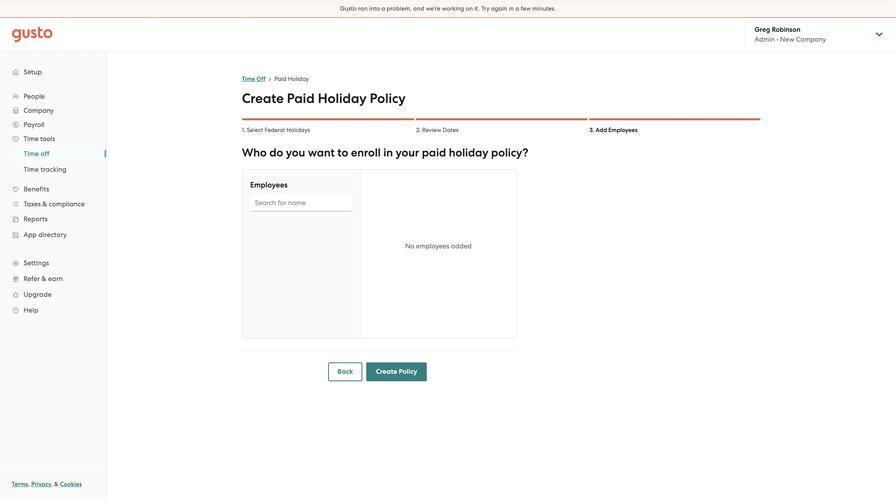 Task type: vqa. For each thing, say whether or not it's contained in the screenshot.
Time tools dropdown button
yes



Task type: locate. For each thing, give the bounding box(es) containing it.
& left earn on the bottom of the page
[[42, 275, 46, 283]]

holiday
[[288, 76, 309, 83], [318, 90, 367, 107]]

refer & earn
[[24, 275, 63, 283]]

0 vertical spatial create
[[242, 90, 284, 107]]

1 list from the top
[[0, 89, 106, 318]]

0 vertical spatial &
[[42, 200, 47, 208]]

tools
[[40, 135, 55, 143]]

1 vertical spatial paid
[[287, 90, 315, 107]]

& for earn
[[42, 275, 46, 283]]

paid
[[275, 76, 287, 83], [287, 90, 315, 107]]

1 vertical spatial create
[[376, 368, 398, 376]]

taxes & compliance
[[24, 200, 85, 208]]

1 vertical spatial holiday
[[318, 90, 367, 107]]

add employees
[[596, 127, 638, 134]]

app
[[24, 231, 37, 239]]

select
[[247, 127, 263, 134]]

& inside dropdown button
[[42, 200, 47, 208]]

paid right off
[[275, 76, 287, 83]]

holidays
[[287, 127, 310, 134]]

list
[[0, 89, 106, 318], [0, 146, 106, 177]]

& right taxes
[[42, 200, 47, 208]]

enroll
[[351, 146, 381, 160]]

0 vertical spatial company
[[797, 35, 827, 43]]

app directory
[[24, 231, 67, 239]]

problem,
[[387, 5, 412, 12]]

few
[[521, 5, 531, 12]]

taxes
[[24, 200, 41, 208]]

company right new
[[797, 35, 827, 43]]

time for time off
[[242, 76, 255, 83]]

time inside dropdown button
[[24, 135, 39, 143]]

employees
[[416, 242, 450, 250]]

1 horizontal spatial in
[[509, 5, 514, 12]]

who do you want to enroll in your paid holiday policy?
[[242, 146, 529, 160]]

gusto navigation element
[[0, 52, 106, 331]]

employees
[[609, 127, 638, 134], [250, 181, 288, 190]]

list containing time off
[[0, 146, 106, 177]]

paid holiday
[[275, 76, 309, 83]]

& left cookies button at bottom left
[[54, 481, 59, 488]]

benefits link
[[8, 182, 98, 196]]

create policy
[[376, 368, 418, 376]]

setup
[[24, 68, 42, 76]]

time off
[[24, 150, 50, 158]]

company
[[797, 35, 827, 43], [24, 107, 54, 114]]

1 vertical spatial company
[[24, 107, 54, 114]]

1 vertical spatial policy
[[399, 368, 418, 376]]

create inside create policy button
[[376, 368, 398, 376]]

a
[[382, 5, 386, 12], [516, 5, 520, 12]]

add
[[596, 127, 608, 134]]

a right into
[[382, 5, 386, 12]]

time tools
[[24, 135, 55, 143]]

people
[[24, 92, 45, 100]]

1 horizontal spatial company
[[797, 35, 827, 43]]

1 vertical spatial employees
[[250, 181, 288, 190]]

create
[[242, 90, 284, 107], [376, 368, 398, 376]]

employees down do
[[250, 181, 288, 190]]

compliance
[[49, 200, 85, 208]]

1 vertical spatial &
[[42, 275, 46, 283]]

, left cookies
[[51, 481, 53, 488]]

federal
[[265, 127, 285, 134]]

new
[[781, 35, 795, 43]]

time
[[242, 76, 255, 83], [24, 135, 39, 143], [24, 150, 39, 158], [24, 166, 39, 173]]

2 , from the left
[[51, 481, 53, 488]]

1 vertical spatial in
[[384, 146, 393, 160]]

1 horizontal spatial ,
[[51, 481, 53, 488]]

a left few
[[516, 5, 520, 12]]

create paid holiday policy
[[242, 90, 406, 107]]

time off link
[[14, 147, 98, 161]]

in
[[509, 5, 514, 12], [384, 146, 393, 160]]

taxes & compliance button
[[8, 197, 98, 211]]

0 horizontal spatial create
[[242, 90, 284, 107]]

& for compliance
[[42, 200, 47, 208]]

reports link
[[8, 212, 98, 226]]

help
[[24, 306, 39, 314]]

gusto
[[340, 5, 357, 12]]

, left privacy link
[[28, 481, 30, 488]]

0 horizontal spatial in
[[384, 146, 393, 160]]

cookies button
[[60, 480, 82, 489]]

1 horizontal spatial holiday
[[318, 90, 367, 107]]

robinson
[[773, 26, 801, 34]]

paid
[[422, 146, 447, 160]]

refer & earn link
[[8, 272, 98, 286]]

do
[[270, 146, 284, 160]]

0 horizontal spatial paid
[[275, 76, 287, 83]]

1 horizontal spatial paid
[[287, 90, 315, 107]]

0 vertical spatial employees
[[609, 127, 638, 134]]

&
[[42, 200, 47, 208], [42, 275, 46, 283], [54, 481, 59, 488]]

in right again on the right top of page
[[509, 5, 514, 12]]

2 list from the top
[[0, 146, 106, 177]]

1 horizontal spatial employees
[[609, 127, 638, 134]]

employees right the add
[[609, 127, 638, 134]]

paid down paid holiday
[[287, 90, 315, 107]]

,
[[28, 481, 30, 488], [51, 481, 53, 488]]

admin
[[755, 35, 776, 43]]

back link
[[328, 363, 363, 382]]

company down people
[[24, 107, 54, 114]]

upgrade link
[[8, 288, 98, 302]]

settings
[[24, 259, 49, 267]]

2 a from the left
[[516, 5, 520, 12]]

terms
[[12, 481, 28, 488]]

1 horizontal spatial a
[[516, 5, 520, 12]]

refer
[[24, 275, 40, 283]]

0 horizontal spatial company
[[24, 107, 54, 114]]

2 vertical spatial &
[[54, 481, 59, 488]]

1 horizontal spatial create
[[376, 368, 398, 376]]

no
[[406, 242, 415, 250]]

0 vertical spatial holiday
[[288, 76, 309, 83]]

1 a from the left
[[382, 5, 386, 12]]

policy inside button
[[399, 368, 418, 376]]

0 horizontal spatial holiday
[[288, 76, 309, 83]]

payroll button
[[8, 118, 98, 132]]

0 horizontal spatial a
[[382, 5, 386, 12]]

in left your
[[384, 146, 393, 160]]

settings link
[[8, 256, 98, 270]]

0 horizontal spatial ,
[[28, 481, 30, 488]]

policy
[[370, 90, 406, 107], [399, 368, 418, 376]]

1 , from the left
[[28, 481, 30, 488]]

0 vertical spatial in
[[509, 5, 514, 12]]



Task type: describe. For each thing, give the bounding box(es) containing it.
company inside dropdown button
[[24, 107, 54, 114]]

select federal holidays
[[247, 127, 310, 134]]

•
[[777, 35, 779, 43]]

terms , privacy , & cookies
[[12, 481, 82, 488]]

create policy button
[[367, 363, 427, 382]]

payroll
[[24, 121, 45, 129]]

into
[[369, 5, 380, 12]]

review
[[423, 127, 442, 134]]

you
[[286, 146, 306, 160]]

tracking
[[41, 166, 67, 173]]

time for time tools
[[24, 135, 39, 143]]

time for time tracking
[[24, 166, 39, 173]]

time tracking
[[24, 166, 67, 173]]

time for time off
[[24, 150, 39, 158]]

review dates
[[423, 127, 459, 134]]

help link
[[8, 303, 98, 317]]

upgrade
[[24, 291, 52, 299]]

time off
[[242, 76, 266, 83]]

list containing people
[[0, 89, 106, 318]]

your
[[396, 146, 420, 160]]

0 vertical spatial paid
[[275, 76, 287, 83]]

we're
[[426, 5, 441, 12]]

0 horizontal spatial employees
[[250, 181, 288, 190]]

it.
[[475, 5, 480, 12]]

want
[[308, 146, 335, 160]]

to
[[338, 146, 349, 160]]

ran
[[359, 5, 368, 12]]

minutes.
[[533, 5, 556, 12]]

working
[[442, 5, 465, 12]]

earn
[[48, 275, 63, 283]]

dates
[[443, 127, 459, 134]]

directory
[[39, 231, 67, 239]]

no employees added
[[406, 242, 472, 250]]

create for create policy
[[376, 368, 398, 376]]

back
[[338, 368, 353, 376]]

privacy
[[31, 481, 51, 488]]

0 vertical spatial policy
[[370, 90, 406, 107]]

reports
[[24, 215, 48, 223]]

greg robinson admin • new company
[[755, 26, 827, 43]]

time tracking link
[[14, 162, 98, 177]]

cookies
[[60, 481, 82, 488]]

company button
[[8, 103, 98, 118]]

off
[[257, 76, 266, 83]]

and
[[414, 5, 425, 12]]

time tools button
[[8, 132, 98, 146]]

home image
[[12, 27, 53, 42]]

terms link
[[12, 481, 28, 488]]

added
[[451, 242, 472, 250]]

again
[[491, 5, 508, 12]]

try
[[482, 5, 490, 12]]

greg
[[755, 26, 771, 34]]

privacy link
[[31, 481, 51, 488]]

benefits
[[24, 185, 49, 193]]

holiday
[[449, 146, 489, 160]]

setup link
[[8, 65, 98, 79]]

app directory link
[[8, 228, 98, 242]]

who
[[242, 146, 267, 160]]

time off link
[[242, 76, 266, 83]]

company inside "greg robinson admin • new company"
[[797, 35, 827, 43]]

create for create paid holiday policy
[[242, 90, 284, 107]]

policy?
[[492, 146, 529, 160]]

on
[[466, 5, 473, 12]]

people button
[[8, 89, 98, 103]]

off
[[41, 150, 50, 158]]

Search for name search field
[[250, 194, 352, 212]]

gusto ran into a problem, and we're working on it. try again in a few minutes.
[[340, 5, 556, 12]]



